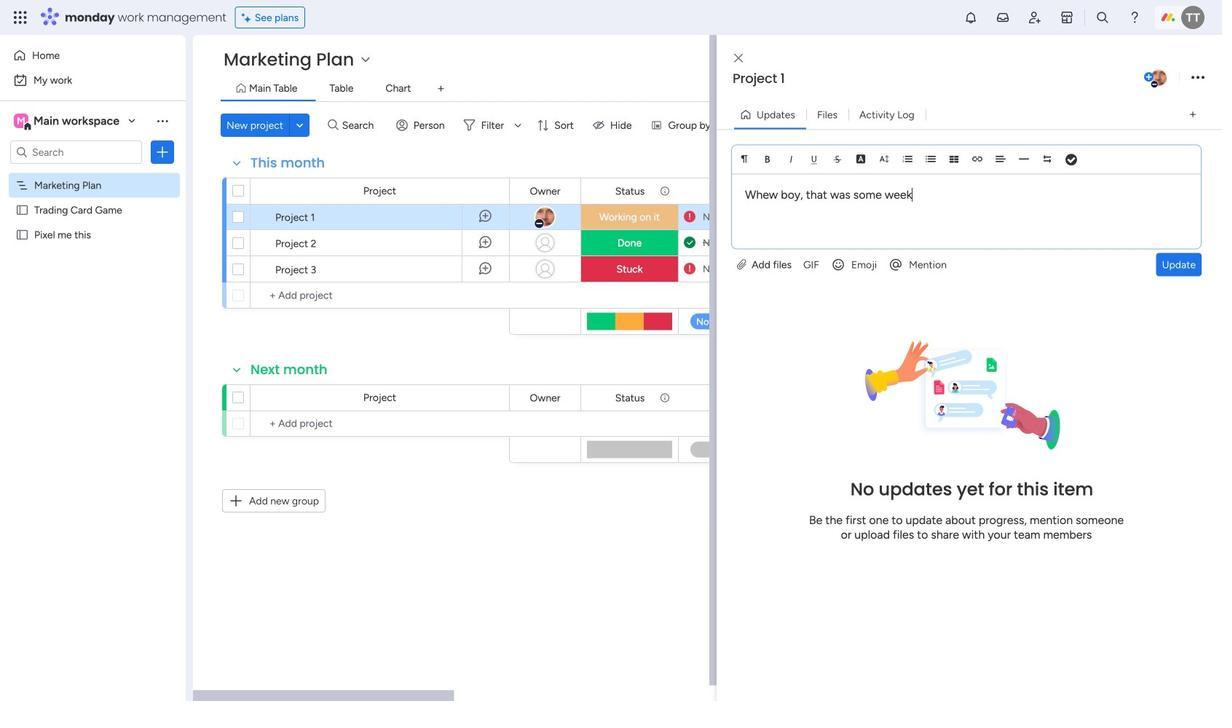 Task type: vqa. For each thing, say whether or not it's contained in the screenshot.
second row from the bottom
no



Task type: locate. For each thing, give the bounding box(es) containing it.
public board image
[[15, 203, 29, 217], [15, 228, 29, 242]]

workspace selection element
[[14, 112, 122, 131]]

2 vertical spatial option
[[0, 172, 186, 175]]

tab
[[429, 77, 453, 101]]

dapulse addbtn image
[[1145, 73, 1154, 82]]

bold image
[[763, 154, 773, 164]]

1 vertical spatial public board image
[[15, 228, 29, 242]]

v2 overdue deadline image down v2 done deadline image
[[684, 262, 696, 276]]

underline image
[[810, 154, 820, 164]]

size image
[[879, 154, 890, 164]]

workspace options image
[[155, 113, 170, 128]]

tab list
[[221, 77, 1194, 101]]

Search field
[[339, 115, 382, 136]]

workspace image
[[14, 113, 28, 129]]

rtl ltr image
[[1043, 154, 1053, 164]]

add view image
[[438, 84, 444, 94]]

v2 overdue deadline image
[[684, 210, 696, 224], [684, 262, 696, 276]]

None field
[[729, 69, 1142, 88], [247, 154, 329, 173], [526, 183, 564, 199], [612, 183, 649, 199], [705, 183, 754, 199], [247, 361, 331, 380], [526, 390, 564, 406], [612, 390, 649, 406], [705, 390, 754, 406], [729, 69, 1142, 88], [247, 154, 329, 173], [526, 183, 564, 199], [612, 183, 649, 199], [705, 183, 754, 199], [247, 361, 331, 380], [526, 390, 564, 406], [612, 390, 649, 406], [705, 390, 754, 406]]

options image
[[155, 145, 170, 160]]

arrow down image
[[509, 117, 527, 134]]

1 public board image from the top
[[15, 203, 29, 217]]

see plans image
[[242, 9, 255, 26]]

v2 done deadline image
[[684, 236, 696, 250]]

options image
[[1192, 68, 1205, 88]]

list box
[[0, 170, 186, 444]]

0 vertical spatial public board image
[[15, 203, 29, 217]]

0 vertical spatial option
[[9, 44, 177, 67]]

0 vertical spatial v2 overdue deadline image
[[684, 210, 696, 224]]

option
[[9, 44, 177, 67], [9, 68, 177, 92], [0, 172, 186, 175]]

table image
[[949, 154, 960, 164]]

v2 overdue deadline image up v2 done deadline image
[[684, 210, 696, 224]]

close image
[[734, 53, 743, 64]]

1 vertical spatial v2 overdue deadline image
[[684, 262, 696, 276]]



Task type: describe. For each thing, give the bounding box(es) containing it.
1. numbers image
[[903, 154, 913, 164]]

1 v2 overdue deadline image from the top
[[684, 210, 696, 224]]

dapulse attachment image
[[737, 259, 747, 271]]

update feed image
[[996, 10, 1011, 25]]

strikethrough image
[[833, 154, 843, 164]]

checklist image
[[1066, 155, 1078, 165]]

&bull; bullets image
[[926, 154, 936, 164]]

invite members image
[[1028, 10, 1043, 25]]

v2 search image
[[328, 117, 339, 134]]

search everything image
[[1096, 10, 1110, 25]]

notifications image
[[964, 10, 979, 25]]

1 vertical spatial option
[[9, 68, 177, 92]]

monday marketplace image
[[1060, 10, 1075, 25]]

add view image
[[1191, 109, 1197, 120]]

italic image
[[786, 154, 796, 164]]

format image
[[740, 154, 750, 164]]

text color image
[[856, 154, 866, 164]]

help image
[[1128, 10, 1143, 25]]

2 v2 overdue deadline image from the top
[[684, 262, 696, 276]]

2 public board image from the top
[[15, 228, 29, 242]]

line image
[[1019, 154, 1030, 164]]

Search in workspace field
[[31, 144, 122, 161]]

column information image
[[659, 185, 671, 197]]

select product image
[[13, 10, 28, 25]]

terry turtle image
[[1182, 6, 1205, 29]]

column information image
[[659, 392, 671, 404]]

align image
[[996, 154, 1006, 164]]

angle down image
[[296, 120, 303, 131]]

link image
[[973, 154, 983, 164]]



